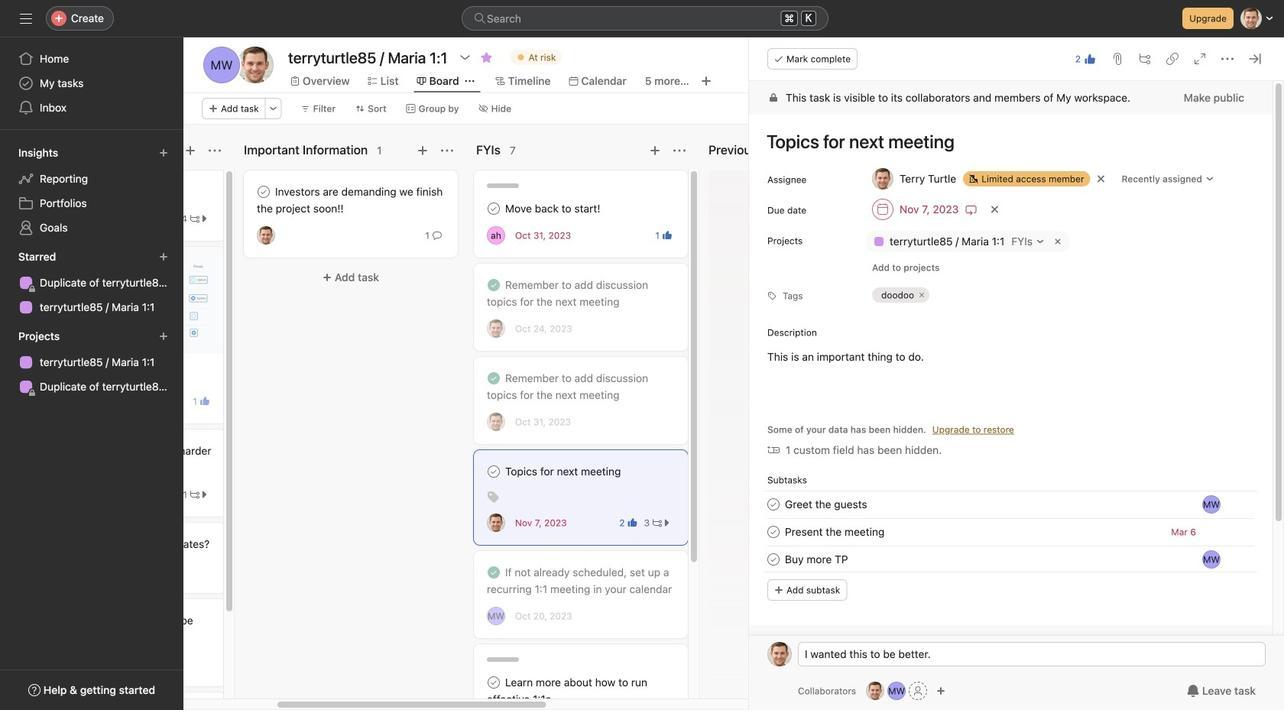 Task type: locate. For each thing, give the bounding box(es) containing it.
mark complete image
[[255, 183, 273, 201], [485, 463, 503, 481], [765, 495, 783, 514], [765, 550, 783, 569]]

1 vertical spatial completed image
[[485, 369, 503, 388]]

0 vertical spatial task name text field
[[785, 496, 867, 513]]

global element
[[0, 37, 183, 129]]

1 list item from the top
[[749, 491, 1273, 518]]

completed image for completed checkbox
[[485, 369, 503, 388]]

2 add or remove collaborators image from the left
[[888, 682, 906, 700]]

1 more section actions image from the left
[[441, 144, 453, 157]]

2 vertical spatial mark complete checkbox
[[765, 523, 783, 541]]

0 vertical spatial completed image
[[485, 276, 503, 294]]

more section actions image
[[441, 144, 453, 157], [674, 144, 686, 157]]

0 vertical spatial completed checkbox
[[485, 276, 503, 294]]

Completed checkbox
[[485, 276, 503, 294], [485, 563, 503, 582]]

mark complete checkbox for 3rd list item from the bottom of the main content in the topics for next meeting dialog
[[765, 495, 783, 514]]

0 vertical spatial mark complete checkbox
[[255, 183, 273, 201]]

1 vertical spatial mark complete checkbox
[[765, 495, 783, 514]]

toggle assignee popover image
[[257, 226, 275, 245], [487, 226, 505, 245], [1203, 550, 1221, 569], [487, 607, 505, 625]]

0 horizontal spatial more section actions image
[[441, 144, 453, 157]]

completed image
[[485, 276, 503, 294], [485, 369, 503, 388]]

1 like. you liked this task image
[[663, 231, 672, 240], [200, 397, 209, 406]]

1 completed image from the top
[[485, 276, 503, 294]]

hide sidebar image
[[20, 12, 32, 24]]

add task image
[[417, 144, 429, 157], [649, 144, 661, 157]]

main content
[[749, 81, 1273, 710]]

Task Name text field
[[757, 124, 1255, 159], [785, 524, 885, 541]]

1 add task image from the left
[[417, 144, 429, 157]]

None field
[[462, 6, 829, 31]]

1 add or remove collaborators image from the left
[[866, 682, 885, 700]]

full screen image
[[1194, 53, 1206, 65]]

copy task link image
[[1167, 53, 1179, 65]]

0 horizontal spatial add or remove collaborators image
[[866, 682, 885, 700]]

add or remove collaborators image
[[937, 687, 946, 696]]

1 completed checkbox from the top
[[485, 276, 503, 294]]

list item
[[749, 491, 1273, 518], [749, 518, 1273, 546], [749, 546, 1273, 573]]

Search tasks, projects, and more text field
[[462, 6, 829, 31]]

projects element
[[0, 323, 183, 402]]

0 horizontal spatial add task image
[[417, 144, 429, 157]]

more section actions image
[[209, 144, 221, 157]]

2 vertical spatial mark complete image
[[485, 674, 503, 692]]

tab actions image
[[465, 76, 475, 86]]

1 vertical spatial task name text field
[[785, 551, 848, 568]]

2 more section actions image from the left
[[674, 144, 686, 157]]

add or remove collaborators image
[[866, 682, 885, 700], [888, 682, 906, 700]]

0 horizontal spatial 1 like. you liked this task image
[[200, 397, 209, 406]]

2 task name text field from the top
[[785, 551, 848, 568]]

remove assignee image
[[1097, 174, 1106, 183]]

2 list item from the top
[[749, 518, 1273, 546]]

Task Name text field
[[785, 496, 867, 513], [785, 551, 848, 568]]

1 horizontal spatial more section actions image
[[674, 144, 686, 157]]

toggle assignee popover image
[[487, 320, 505, 338], [487, 413, 505, 431], [1203, 495, 1221, 514], [487, 514, 505, 532]]

Mark complete checkbox
[[485, 200, 503, 218], [485, 463, 503, 481], [765, 550, 783, 569], [485, 674, 503, 692]]

2 add task image from the left
[[649, 144, 661, 157]]

0 vertical spatial 1 like. you liked this task image
[[663, 231, 672, 240]]

2 completed image from the top
[[485, 369, 503, 388]]

add task image for second more section actions icon from the left
[[649, 144, 661, 157]]

1 vertical spatial completed checkbox
[[485, 563, 503, 582]]

completed image for 1st completed option from the top of the page
[[485, 276, 503, 294]]

3 list item from the top
[[749, 546, 1273, 573]]

1 comment image
[[433, 231, 442, 240]]

None text field
[[284, 44, 451, 71]]

Mark complete checkbox
[[255, 183, 273, 201], [765, 495, 783, 514], [765, 523, 783, 541]]

1 horizontal spatial add task image
[[649, 144, 661, 157]]

mark complete image
[[485, 200, 503, 218], [765, 523, 783, 541], [485, 674, 503, 692]]

1 horizontal spatial add or remove collaborators image
[[888, 682, 906, 700]]

main content inside topics for next meeting dialog
[[749, 81, 1273, 710]]

topics for next meeting dialog
[[749, 37, 1284, 710]]

1 vertical spatial task name text field
[[785, 524, 885, 541]]



Task type: vqa. For each thing, say whether or not it's contained in the screenshot.
status
no



Task type: describe. For each thing, give the bounding box(es) containing it.
1 task name text field from the top
[[785, 496, 867, 513]]

1 vertical spatial 1 like. you liked this task image
[[200, 397, 209, 406]]

insights element
[[0, 139, 183, 243]]

add task image for 1st more section actions icon from left
[[417, 144, 429, 157]]

starred element
[[0, 243, 183, 323]]

remove from starred image
[[481, 51, 493, 63]]

toggle assignee popover image inside list item
[[1203, 495, 1221, 514]]

2 likes. you liked this task image
[[628, 518, 637, 528]]

2 completed checkbox from the top
[[485, 563, 503, 582]]

add subtask image
[[1139, 53, 1151, 65]]

remove image
[[1052, 235, 1064, 248]]

1 horizontal spatial 1 like. you liked this task image
[[663, 231, 672, 240]]

Completed checkbox
[[485, 369, 503, 388]]

attachments: add a file to this task, topics for next meeting image
[[1112, 53, 1124, 65]]

open user profile image
[[768, 642, 792, 667]]

add tab image
[[700, 75, 712, 87]]

completed image
[[485, 563, 503, 582]]

2 likes. you liked this task image
[[1084, 53, 1096, 65]]

clear due date image
[[990, 205, 999, 214]]

mark complete checkbox inside list item
[[765, 550, 783, 569]]

remove image
[[917, 291, 927, 300]]

add task image
[[184, 144, 196, 157]]

new insights image
[[159, 148, 168, 157]]

1 vertical spatial mark complete image
[[765, 523, 783, 541]]

show options image
[[459, 51, 471, 63]]

mark complete checkbox for second list item from the bottom of the main content in the topics for next meeting dialog
[[765, 523, 783, 541]]

close details image
[[1249, 53, 1261, 65]]

0 vertical spatial mark complete image
[[485, 200, 503, 218]]

0 vertical spatial task name text field
[[757, 124, 1255, 159]]

more actions image
[[269, 104, 278, 113]]

more actions for this task image
[[1222, 53, 1234, 65]]



